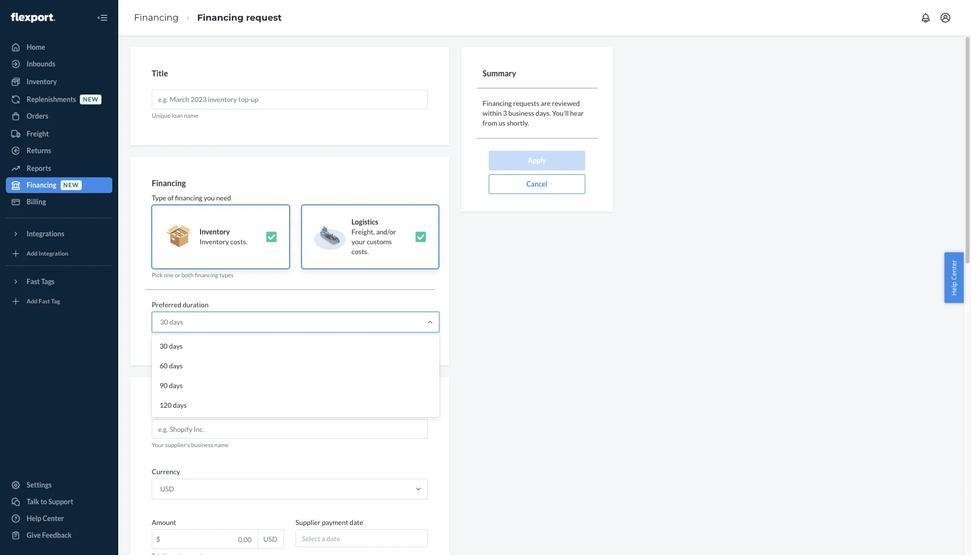Task type: describe. For each thing, give the bounding box(es) containing it.
cancel button
[[489, 174, 585, 194]]

freight link
[[6, 126, 112, 142]]

1 vertical spatial center
[[43, 514, 64, 523]]

90 days
[[160, 382, 183, 390]]

orders
[[27, 112, 48, 120]]

1 vertical spatial 30 days
[[160, 342, 183, 351]]

1 vertical spatial usd
[[263, 535, 277, 544]]

customs
[[367, 238, 392, 246]]

integrations button
[[6, 226, 112, 242]]

financing request link
[[197, 12, 282, 23]]

requests
[[513, 99, 539, 107]]

check square image
[[415, 231, 427, 243]]

90
[[160, 382, 168, 390]]

from
[[483, 119, 497, 127]]

fast inside fast tags dropdown button
[[27, 277, 40, 286]]

open notifications image
[[920, 12, 932, 24]]

returns
[[27, 146, 51, 155]]

0 vertical spatial 30
[[160, 318, 168, 326]]

logistics
[[352, 218, 378, 226]]

days right 90
[[169, 382, 183, 390]]

upon
[[236, 336, 249, 343]]

inventory link
[[6, 74, 112, 90]]

help inside help center link
[[27, 514, 41, 523]]

costs. inside inventory inventory costs.
[[230, 238, 247, 246]]

financing request
[[197, 12, 282, 23]]

type of financing you need
[[152, 194, 231, 202]]

starts
[[220, 336, 235, 343]]

0.00 text field
[[152, 530, 258, 549]]

home
[[27, 43, 45, 51]]

your
[[152, 442, 164, 449]]

add fast tag link
[[6, 294, 112, 309]]

need
[[216, 194, 231, 202]]

120
[[160, 401, 172, 410]]

apply
[[528, 156, 546, 164]]

settings
[[27, 481, 52, 489]]

schedule
[[196, 336, 219, 343]]

days up installment
[[169, 318, 183, 326]]

add integration link
[[6, 246, 112, 262]]

each
[[152, 336, 164, 343]]

summary
[[483, 68, 516, 78]]

financing for financing link
[[134, 12, 179, 23]]

days.
[[536, 109, 551, 117]]

preferred
[[152, 301, 181, 309]]

days right 60
[[169, 362, 183, 370]]

apply button
[[489, 151, 585, 170]]

0 horizontal spatial help center
[[27, 514, 64, 523]]

0 horizontal spatial business
[[191, 442, 213, 449]]

0 vertical spatial name
[[184, 112, 198, 119]]

currency
[[152, 468, 180, 476]]

$
[[156, 535, 160, 544]]

freight
[[27, 130, 49, 138]]

and/or
[[376, 228, 396, 236]]

feedback
[[42, 531, 72, 540]]

close navigation image
[[97, 12, 108, 24]]

or
[[175, 272, 180, 279]]

home link
[[6, 39, 112, 55]]

settings link
[[6, 477, 112, 493]]

a
[[322, 535, 325, 543]]

financing link
[[134, 12, 179, 23]]

are
[[541, 99, 551, 107]]

one
[[164, 272, 174, 279]]

center inside button
[[950, 260, 959, 280]]

cancel
[[526, 180, 548, 188]]

each installment schedule starts upon outlay
[[152, 336, 266, 343]]

your supplier's business name
[[152, 442, 229, 449]]

0 vertical spatial usd
[[160, 485, 174, 493]]

types
[[219, 272, 234, 279]]

3
[[503, 109, 507, 117]]

tag
[[51, 298, 60, 305]]

talk to support
[[27, 498, 73, 506]]

new for financing
[[63, 182, 79, 189]]

loan
[[172, 112, 183, 119]]

outlay
[[250, 336, 266, 343]]

fast tags button
[[6, 274, 112, 290]]

add fast tag
[[27, 298, 60, 305]]

check square image
[[265, 231, 277, 243]]

give feedback button
[[6, 528, 112, 544]]

talk to support button
[[6, 494, 112, 510]]

within
[[483, 109, 502, 117]]

days right the each
[[169, 342, 183, 351]]

replenishments
[[27, 95, 76, 103]]

your
[[352, 238, 365, 246]]

business inside financing requests are reviewed within 3 business days. you'll hear from us shortly.
[[508, 109, 534, 117]]



Task type: vqa. For each thing, say whether or not it's contained in the screenshot.
Get fast, fair, and hassle-free financing for your inventory purchases and logistics costs on shipments moving with Flexport. Flexport Capital provides extended repayment terms of up to 120 days.
no



Task type: locate. For each thing, give the bounding box(es) containing it.
supplier
[[296, 519, 321, 527]]

0 vertical spatial add
[[27, 250, 38, 257]]

of
[[167, 194, 174, 202]]

costs. down your at the top left of the page
[[352, 248, 369, 256]]

type
[[152, 194, 166, 202]]

reviewed
[[552, 99, 580, 107]]

fast inside the add fast tag 'link'
[[39, 298, 50, 305]]

help inside help center button
[[950, 282, 959, 296]]

1 vertical spatial fast
[[39, 298, 50, 305]]

breadcrumbs navigation
[[126, 3, 290, 32]]

0 horizontal spatial date
[[327, 535, 340, 543]]

add for add fast tag
[[27, 298, 38, 305]]

amount
[[152, 519, 176, 527]]

supplier payment date
[[296, 519, 363, 527]]

0 horizontal spatial new
[[63, 182, 79, 189]]

days right 120
[[173, 401, 187, 410]]

60 days
[[160, 362, 183, 370]]

1 horizontal spatial name
[[214, 442, 229, 449]]

add left integration
[[27, 250, 38, 257]]

talk
[[27, 498, 39, 506]]

inbounds
[[27, 60, 55, 68]]

fast left the tags
[[27, 277, 40, 286]]

30 days
[[160, 318, 183, 326], [160, 342, 183, 351]]

inventory
[[27, 77, 57, 86], [200, 228, 230, 236], [200, 238, 229, 246], [152, 398, 186, 408]]

payment
[[322, 519, 348, 527]]

30 days down preferred
[[160, 318, 183, 326]]

open account menu image
[[940, 12, 952, 24]]

0 vertical spatial fast
[[27, 277, 40, 286]]

business right supplier's in the bottom left of the page
[[191, 442, 213, 449]]

flexport logo image
[[11, 13, 55, 23]]

request
[[246, 12, 282, 23]]

give feedback
[[27, 531, 72, 540]]

0 vertical spatial date
[[350, 519, 363, 527]]

1 vertical spatial add
[[27, 298, 38, 305]]

financing for financing request
[[197, 12, 244, 23]]

select a date
[[302, 535, 340, 543]]

add down fast tags
[[27, 298, 38, 305]]

both
[[182, 272, 194, 279]]

reports
[[27, 164, 51, 172]]

returns link
[[6, 143, 112, 159]]

help center link
[[6, 511, 112, 527]]

1 vertical spatial financing
[[195, 272, 218, 279]]

usd left "select" in the left of the page
[[263, 535, 277, 544]]

center
[[950, 260, 959, 280], [43, 514, 64, 523]]

1 horizontal spatial help center
[[950, 260, 959, 296]]

0 vertical spatial business
[[508, 109, 534, 117]]

fast left 'tag'
[[39, 298, 50, 305]]

1 vertical spatial 30
[[160, 342, 168, 351]]

help
[[950, 282, 959, 296], [27, 514, 41, 523]]

60
[[160, 362, 168, 370]]

1 horizontal spatial new
[[83, 96, 99, 103]]

1 horizontal spatial help
[[950, 282, 959, 296]]

inventory down you
[[200, 228, 230, 236]]

0 vertical spatial costs.
[[230, 238, 247, 246]]

usd
[[160, 485, 174, 493], [263, 535, 277, 544]]

1 vertical spatial help
[[27, 514, 41, 523]]

billing link
[[6, 194, 112, 210]]

installment
[[165, 336, 194, 343]]

0 horizontal spatial help
[[27, 514, 41, 523]]

1 vertical spatial date
[[327, 535, 340, 543]]

unique loan name
[[152, 112, 198, 119]]

1 vertical spatial new
[[63, 182, 79, 189]]

inbounds link
[[6, 56, 112, 72]]

0 vertical spatial financing
[[175, 194, 202, 202]]

0 horizontal spatial center
[[43, 514, 64, 523]]

preferred duration
[[152, 301, 209, 309]]

120 days
[[160, 401, 187, 410]]

inventory inside 'link'
[[27, 77, 57, 86]]

help center inside button
[[950, 260, 959, 296]]

0 vertical spatial center
[[950, 260, 959, 280]]

financing
[[134, 12, 179, 23], [197, 12, 244, 23], [483, 99, 512, 107], [152, 178, 186, 188], [27, 181, 56, 189]]

inventory up types
[[200, 238, 229, 246]]

financing for financing requests are reviewed within 3 business days. you'll hear from us shortly.
[[483, 99, 512, 107]]

reports link
[[6, 161, 112, 176]]

1 horizontal spatial costs.
[[352, 248, 369, 256]]

new down reports link
[[63, 182, 79, 189]]

orders link
[[6, 108, 112, 124]]

2 add from the top
[[27, 298, 38, 305]]

new for replenishments
[[83, 96, 99, 103]]

add inside 'link'
[[27, 298, 38, 305]]

to
[[40, 498, 47, 506]]

add for add integration
[[27, 250, 38, 257]]

billing
[[27, 198, 46, 206]]

0 horizontal spatial costs.
[[230, 238, 247, 246]]

inventory down the "90 days"
[[152, 398, 186, 408]]

add
[[27, 250, 38, 257], [27, 298, 38, 305]]

financing requests are reviewed within 3 business days. you'll hear from us shortly.
[[483, 99, 584, 127]]

fast
[[27, 277, 40, 286], [39, 298, 50, 305]]

30 down preferred
[[160, 318, 168, 326]]

business up the shortly.
[[508, 109, 534, 117]]

name right supplier's in the bottom left of the page
[[214, 442, 229, 449]]

0 horizontal spatial usd
[[160, 485, 174, 493]]

0 vertical spatial 30 days
[[160, 318, 183, 326]]

fast tags
[[27, 277, 55, 286]]

duration
[[183, 301, 209, 309]]

costs. left check square image
[[230, 238, 247, 246]]

costs. inside logistics freight, and/or your customs costs.
[[352, 248, 369, 256]]

date for supplier payment date
[[350, 519, 363, 527]]

usd down currency
[[160, 485, 174, 493]]

name right the loan
[[184, 112, 198, 119]]

0 vertical spatial help
[[950, 282, 959, 296]]

business
[[508, 109, 534, 117], [191, 442, 213, 449]]

freight,
[[352, 228, 375, 236]]

30 up 60
[[160, 342, 168, 351]]

us
[[499, 119, 505, 127]]

add integration
[[27, 250, 68, 257]]

give
[[27, 531, 41, 540]]

new up orders 'link'
[[83, 96, 99, 103]]

help center button
[[945, 252, 964, 303]]

date for select a date
[[327, 535, 340, 543]]

pick one or both financing types
[[152, 272, 234, 279]]

you'll
[[552, 109, 569, 117]]

support
[[48, 498, 73, 506]]

1 horizontal spatial usd
[[263, 535, 277, 544]]

e.g. March 2023 inventory top-up field
[[152, 89, 428, 109]]

0 vertical spatial help center
[[950, 260, 959, 296]]

you
[[204, 194, 215, 202]]

financing right both
[[195, 272, 218, 279]]

1 horizontal spatial center
[[950, 260, 959, 280]]

1 vertical spatial name
[[214, 442, 229, 449]]

help center
[[950, 260, 959, 296], [27, 514, 64, 523]]

new
[[83, 96, 99, 103], [63, 182, 79, 189]]

date right payment on the left bottom of the page
[[350, 519, 363, 527]]

30 days up 60 days
[[160, 342, 183, 351]]

date
[[350, 519, 363, 527], [327, 535, 340, 543]]

integration
[[39, 250, 68, 257]]

e.g. Shopify Inc. field
[[152, 419, 428, 439]]

1 horizontal spatial business
[[508, 109, 534, 117]]

financing right of
[[175, 194, 202, 202]]

1 vertical spatial costs.
[[352, 248, 369, 256]]

1 vertical spatial help center
[[27, 514, 64, 523]]

select
[[302, 535, 320, 543]]

financing
[[175, 194, 202, 202], [195, 272, 218, 279]]

1 horizontal spatial date
[[350, 519, 363, 527]]

inventory down inbounds
[[27, 77, 57, 86]]

title
[[152, 68, 168, 78]]

hear
[[570, 109, 584, 117]]

0 horizontal spatial name
[[184, 112, 198, 119]]

supplier's
[[165, 442, 190, 449]]

shortly.
[[507, 119, 529, 127]]

unique
[[152, 112, 171, 119]]

date right a
[[327, 535, 340, 543]]

inventory inventory costs.
[[200, 228, 247, 246]]

pick
[[152, 272, 163, 279]]

1 vertical spatial business
[[191, 442, 213, 449]]

financing inside financing requests are reviewed within 3 business days. you'll hear from us shortly.
[[483, 99, 512, 107]]

1 add from the top
[[27, 250, 38, 257]]

integrations
[[27, 230, 64, 238]]

tags
[[41, 277, 55, 286]]

0 vertical spatial new
[[83, 96, 99, 103]]



